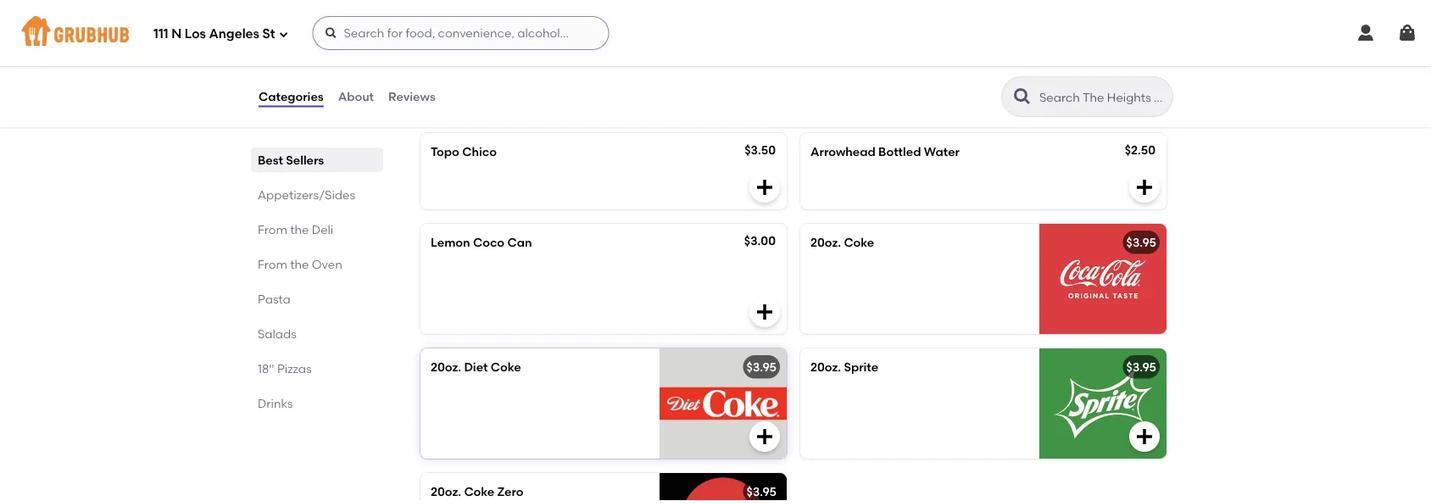 Task type: locate. For each thing, give the bounding box(es) containing it.
the for oven
[[290, 257, 309, 271]]

the left oven
[[290, 257, 309, 271]]

chico
[[462, 145, 497, 159]]

main navigation navigation
[[0, 0, 1432, 66]]

angeles
[[209, 26, 259, 42]]

best sellers
[[258, 153, 324, 167]]

from up pasta
[[258, 257, 287, 271]]

20oz. for 20oz. coke zero
[[431, 485, 461, 499]]

the for deli
[[290, 222, 309, 237]]

1 from from the top
[[258, 222, 287, 237]]

coco
[[473, 235, 505, 250]]

drinks
[[417, 93, 474, 115], [258, 396, 293, 410]]

from for from the deli
[[258, 222, 287, 237]]

drinks inside drinks tab
[[258, 396, 293, 410]]

drinks up topo
[[417, 93, 474, 115]]

oven
[[312, 257, 342, 271]]

reviews button
[[388, 66, 437, 127]]

coke
[[844, 235, 875, 250], [491, 360, 521, 375], [464, 485, 495, 499]]

1 the from the top
[[290, 222, 309, 237]]

20oz. left the diet
[[431, 360, 461, 375]]

$3.50
[[745, 143, 776, 157]]

salads
[[258, 327, 297, 341]]

deli
[[312, 222, 334, 237]]

20oz.
[[811, 235, 841, 250], [431, 360, 461, 375], [811, 360, 841, 375], [431, 485, 461, 499]]

diet
[[464, 360, 488, 375]]

appetizers/sides tab
[[258, 186, 377, 204]]

18"
[[258, 361, 274, 376]]

$3.95 for 20oz. coke
[[1127, 235, 1157, 250]]

20oz. left sprite
[[811, 360, 841, 375]]

svg image for 20oz. sprite
[[1135, 427, 1155, 447]]

20oz. coke zero image
[[660, 473, 787, 501]]

appetizers/sides
[[258, 187, 355, 202]]

0 vertical spatial from
[[258, 222, 287, 237]]

from
[[258, 222, 287, 237], [258, 257, 287, 271]]

drinks tab
[[258, 394, 377, 412]]

salads tab
[[258, 325, 377, 343]]

0 vertical spatial coke
[[844, 235, 875, 250]]

svg image
[[1398, 23, 1418, 43], [324, 26, 338, 40], [755, 302, 775, 322], [755, 427, 775, 447], [1135, 427, 1155, 447]]

20oz. left zero
[[431, 485, 461, 499]]

2 from from the top
[[258, 257, 287, 271]]

0 vertical spatial drinks
[[417, 93, 474, 115]]

wild
[[587, 9, 610, 23]]

2 vertical spatial coke
[[464, 485, 495, 499]]

$3.95
[[1127, 235, 1157, 250], [747, 360, 777, 375], [1127, 360, 1157, 375], [747, 485, 777, 499]]

0 horizontal spatial drinks
[[258, 396, 293, 410]]

20oz. coke image
[[1040, 224, 1167, 334]]

1 vertical spatial the
[[290, 257, 309, 271]]

0 vertical spatial the
[[290, 222, 309, 237]]

$3.95 for 20oz. coke zero
[[747, 485, 777, 499]]

20oz. right $3.00 on the right top
[[811, 235, 841, 250]]

1 vertical spatial drinks
[[258, 396, 293, 410]]

mozzarella,
[[519, 9, 584, 23]]

pizzas
[[277, 361, 312, 376]]

20oz. coke
[[811, 235, 875, 250]]

st
[[263, 26, 275, 42]]

search icon image
[[1013, 87, 1033, 107]]

tomato sauce, mozzarella, wild baby arugula, prosciutto.
[[431, 9, 693, 40]]

the left deli
[[290, 222, 309, 237]]

2 the from the top
[[290, 257, 309, 271]]

categories button
[[258, 66, 325, 127]]

tomato sauce, mozzarella, wild baby arugula, prosciutto. button
[[421, 0, 787, 59]]

svg image
[[1356, 23, 1377, 43], [279, 29, 289, 39], [755, 177, 775, 198], [1135, 177, 1155, 198]]

1 vertical spatial coke
[[491, 360, 521, 375]]

water
[[924, 145, 960, 159]]

lemon coco can
[[431, 235, 532, 250]]

drinks down 18"
[[258, 396, 293, 410]]

from up from the oven
[[258, 222, 287, 237]]

about
[[338, 89, 374, 104]]

can
[[508, 235, 532, 250]]

1 vertical spatial from
[[258, 257, 287, 271]]

Search The Heights Deli and Bottle Shop search field
[[1038, 89, 1168, 105]]

the
[[290, 222, 309, 237], [290, 257, 309, 271]]

best sellers tab
[[258, 151, 377, 169]]



Task type: describe. For each thing, give the bounding box(es) containing it.
baby
[[613, 9, 642, 23]]

Search for food, convenience, alcohol... search field
[[313, 16, 609, 50]]

los
[[185, 26, 206, 42]]

111 n los angeles st
[[154, 26, 275, 42]]

1 horizontal spatial drinks
[[417, 93, 474, 115]]

$3.00
[[745, 234, 776, 248]]

18" pizzas tab
[[258, 360, 377, 377]]

coke for 20oz. coke zero
[[464, 485, 495, 499]]

zero
[[497, 485, 524, 499]]

20oz. diet coke
[[431, 360, 521, 375]]

bottled
[[879, 145, 921, 159]]

111
[[154, 26, 168, 42]]

about button
[[337, 66, 375, 127]]

svg image for 20oz. diet coke
[[755, 427, 775, 447]]

from the oven
[[258, 257, 342, 271]]

prosciutto.
[[431, 26, 492, 40]]

best
[[258, 153, 283, 167]]

topo chico
[[431, 145, 497, 159]]

topo
[[431, 145, 460, 159]]

pasta tab
[[258, 290, 377, 308]]

18" pizzas
[[258, 361, 312, 376]]

20oz. coke zero
[[431, 485, 524, 499]]

20oz. diet coke image
[[660, 349, 787, 459]]

sprite
[[844, 360, 879, 375]]

reviews
[[389, 89, 436, 104]]

from the deli tab
[[258, 221, 377, 238]]

sauce,
[[478, 9, 516, 23]]

arugula,
[[645, 9, 693, 23]]

from the deli
[[258, 222, 334, 237]]

coke for 20oz. coke
[[844, 235, 875, 250]]

svg image for lemon coco can
[[755, 302, 775, 322]]

categories
[[259, 89, 324, 104]]

pasta
[[258, 292, 291, 306]]

20oz. sprite image
[[1040, 349, 1167, 459]]

sellers
[[286, 153, 324, 167]]

n
[[172, 26, 182, 42]]

arrowhead
[[811, 145, 876, 159]]

tomato
[[431, 9, 475, 23]]

from for from the oven
[[258, 257, 287, 271]]

20oz. for 20oz. sprite
[[811, 360, 841, 375]]

20oz. for 20oz. coke
[[811, 235, 841, 250]]

$2.50
[[1125, 143, 1156, 157]]

$3.95 for 20oz. sprite
[[1127, 360, 1157, 375]]

$3.95 for 20oz. diet coke
[[747, 360, 777, 375]]

lemon
[[431, 235, 470, 250]]

arrowhead bottled water
[[811, 145, 960, 159]]

from the oven tab
[[258, 255, 377, 273]]

20oz. for 20oz. diet coke
[[431, 360, 461, 375]]

20oz. sprite
[[811, 360, 879, 375]]



Task type: vqa. For each thing, say whether or not it's contained in the screenshot.
The
yes



